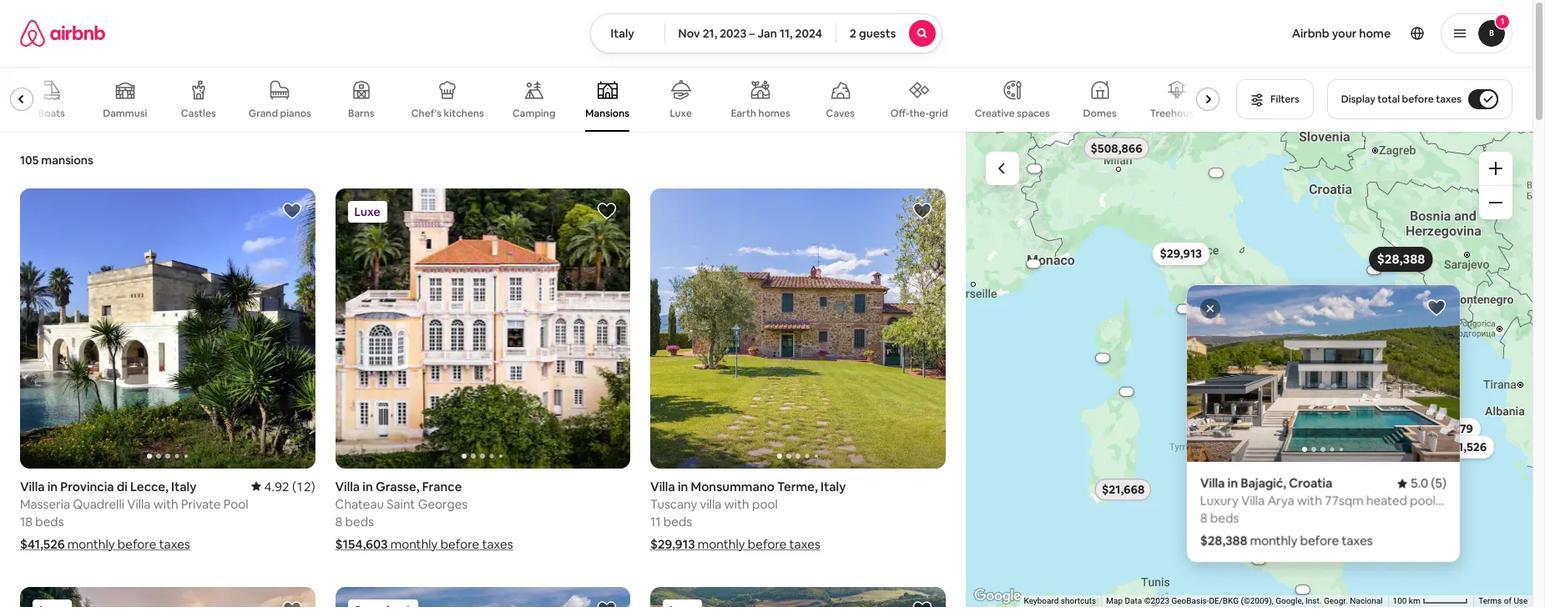 Task type: locate. For each thing, give the bounding box(es) containing it.
$154,603
[[1024, 261, 1043, 267], [335, 537, 388, 553]]

monthly
[[1250, 534, 1298, 550], [67, 537, 115, 553], [391, 537, 438, 553], [698, 537, 745, 553]]

italy button
[[590, 13, 665, 53]]

$41,526
[[1445, 440, 1487, 455], [20, 537, 65, 553]]

1 horizontal spatial $154,603
[[1024, 261, 1043, 267]]

spaces
[[1017, 107, 1050, 120]]

group inside google map
showing 20 stays. region
[[1187, 286, 1546, 463]]

keyboard shortcuts button
[[1024, 596, 1097, 608]]

nov 21, 2023 – jan 11, 2024 button
[[664, 13, 837, 53]]

in inside the villa in provincia di lecce, italy masseria quadrelli villa with private pool 18 beds $41,526 monthly before taxes
[[47, 479, 58, 495]]

1 horizontal spatial with
[[725, 497, 750, 513]]

monthly down the quadrelli at the left bottom of the page
[[67, 537, 115, 553]]

$103,454 button
[[1217, 348, 1281, 372]]

8 inside villa in grasse, france chateau saint georges 8 beds $154,603 monthly before taxes
[[335, 514, 343, 530]]

0 horizontal spatial 8
[[335, 514, 343, 530]]

$76,079
[[1194, 288, 1238, 303]]

villa up chateau
[[335, 479, 360, 495]]

2 with from the left
[[725, 497, 750, 513]]

geogr.
[[1324, 597, 1348, 606]]

villa inside villa in grasse, france chateau saint georges 8 beds $154,603 monthly before taxes
[[335, 479, 360, 495]]

beds down villa in bajagić, croatia
[[1210, 511, 1239, 527]]

before down the quadrelli at the left bottom of the page
[[118, 537, 156, 553]]

with
[[153, 497, 178, 513], [725, 497, 750, 513]]

before inside villa in monsummano terme, italy tuscany villa with pool 11 beds $29,913 monthly before taxes
[[748, 537, 787, 553]]

0 horizontal spatial $28,388
[[1200, 534, 1247, 550]]

creative spaces
[[975, 107, 1050, 120]]

$29,913 up $76,079
[[1160, 247, 1202, 262]]

mansions
[[586, 107, 630, 120]]

google image
[[970, 586, 1025, 608]]

taxes inside villa in monsummano terme, italy tuscany villa with pool 11 beds $29,913 monthly before taxes
[[790, 537, 821, 553]]

geobasis-
[[1172, 597, 1209, 606]]

8 down chateau
[[335, 514, 343, 530]]

beds inside 8 beds $28,388 monthly before taxes
[[1210, 511, 1239, 527]]

0 vertical spatial $154,603
[[1024, 261, 1043, 267]]

add to wishlist: villa in como, italy image
[[282, 600, 302, 608]]

0 vertical spatial $41,526
[[1445, 440, 1487, 455]]

in left bajagić,
[[1228, 476, 1238, 492]]

taxes inside villa in grasse, france chateau saint georges 8 beds $154,603 monthly before taxes
[[482, 537, 513, 553]]

grid
[[930, 107, 949, 120]]

lecce,
[[130, 479, 169, 495]]

france
[[422, 479, 462, 495]]

italy inside villa in monsummano terme, italy tuscany villa with pool 11 beds $29,913 monthly before taxes
[[821, 479, 846, 495]]

italy right terme, on the bottom right of page
[[821, 479, 846, 495]]

chateau
[[335, 497, 384, 513]]

taxes inside 8 beds $28,388 monthly before taxes
[[1342, 534, 1373, 550]]

earth homes
[[731, 107, 791, 120]]

pool
[[752, 497, 778, 513]]

before down georges
[[441, 537, 479, 553]]

villa down lecce,
[[127, 497, 151, 513]]

$482,890 button
[[1018, 165, 1051, 173]]

zoom out image
[[1490, 196, 1503, 210]]

with inside the villa in provincia di lecce, italy masseria quadrelli villa with private pool 18 beds $41,526 monthly before taxes
[[153, 497, 178, 513]]

–
[[749, 26, 755, 41]]

camping
[[513, 107, 556, 120]]

terms of use
[[1479, 597, 1528, 606]]

$87,429
[[1208, 171, 1225, 176]]

before inside the villa in provincia di lecce, italy masseria quadrelli villa with private pool 18 beds $41,526 monthly before taxes
[[118, 537, 156, 553]]

de/bkg
[[1209, 597, 1239, 606]]

pool
[[224, 497, 248, 513]]

4.92 out of 5 average rating,  12 reviews image
[[251, 479, 315, 495]]

chef's kitchens
[[412, 107, 484, 120]]

guests
[[859, 26, 896, 41]]

monthly up $128,949 button
[[1250, 534, 1298, 550]]

grand
[[249, 107, 278, 120]]

bajagić,
[[1241, 476, 1286, 492]]

$21,668 button
[[1094, 479, 1152, 502]]

villa for villa in monsummano terme, italy tuscany villa with pool 11 beds $29,913 monthly before taxes
[[651, 479, 675, 495]]

5.0
[[1411, 476, 1428, 492]]

zoom in image
[[1490, 162, 1503, 175]]

$29,913 down 11
[[651, 537, 695, 553]]

before down pool
[[748, 537, 787, 553]]

add to wishlist: villa in grasse, france image
[[597, 201, 617, 221]]

treehouses
[[1151, 107, 1205, 120]]

$41,526 inside $41,526 button
[[1445, 440, 1487, 455]]

8 inside 8 beds $28,388 monthly before taxes
[[1200, 511, 1208, 527]]

nov 21, 2023 – jan 11, 2024
[[679, 26, 823, 41]]

beds down chateau
[[345, 514, 374, 530]]

0 horizontal spatial $41,526
[[20, 537, 65, 553]]

with down monsummano
[[725, 497, 750, 513]]

in inside villa in monsummano terme, italy tuscany villa with pool 11 beds $29,913 monthly before taxes
[[678, 479, 688, 495]]

villa left bajagić,
[[1200, 476, 1225, 492]]

domes
[[1084, 107, 1117, 120]]

1 vertical spatial $41,526
[[20, 537, 65, 553]]

terms
[[1479, 597, 1502, 606]]

earth
[[731, 107, 757, 120]]

nacional
[[1350, 597, 1383, 606]]

with down lecce,
[[153, 497, 178, 513]]

0 horizontal spatial italy
[[171, 479, 197, 495]]

caves
[[826, 107, 855, 120]]

8 down villa in bajagić, croatia
[[1200, 511, 1208, 527]]

beds down the masseria at left bottom
[[35, 514, 64, 530]]

1 horizontal spatial $41,526
[[1445, 440, 1487, 455]]

saint
[[387, 497, 415, 513]]

monthly inside villa in monsummano terme, italy tuscany villa with pool 11 beds $29,913 monthly before taxes
[[698, 537, 745, 553]]

airbnb your home link
[[1283, 16, 1401, 51]]

1 vertical spatial $154,603
[[335, 537, 388, 553]]

8 beds $28,388 monthly before taxes
[[1200, 511, 1373, 550]]

villa for villa in provincia di lecce, italy masseria quadrelli villa with private pool 18 beds $41,526 monthly before taxes
[[20, 479, 45, 495]]

before inside villa in grasse, france chateau saint georges 8 beds $154,603 monthly before taxes
[[441, 537, 479, 553]]

11
[[651, 514, 661, 530]]

0 horizontal spatial with
[[153, 497, 178, 513]]

villa inside google map
showing 20 stays. region
[[1200, 476, 1225, 492]]

1 horizontal spatial 8
[[1200, 511, 1208, 527]]

100 km button
[[1388, 596, 1474, 608]]

villa up tuscany
[[651, 479, 675, 495]]

before up $128,949
[[1300, 534, 1339, 550]]

monthly down saint
[[391, 537, 438, 553]]

monthly down villa
[[698, 537, 745, 553]]

in inside region
[[1228, 476, 1238, 492]]

italy up private
[[171, 479, 197, 495]]

$508,866
[[1091, 141, 1143, 156]]

shortcuts
[[1061, 597, 1097, 606]]

total
[[1378, 93, 1401, 106]]

pianos
[[280, 107, 311, 120]]

1 horizontal spatial italy
[[611, 26, 635, 41]]

$41,526 inside the villa in provincia di lecce, italy masseria quadrelli villa with private pool 18 beds $41,526 monthly before taxes
[[20, 537, 65, 553]]

1 horizontal spatial $28,388
[[1377, 252, 1425, 268]]

your
[[1333, 26, 1357, 41]]

in up chateau
[[363, 479, 373, 495]]

italy
[[611, 26, 635, 41], [171, 479, 197, 495], [821, 479, 846, 495]]

italy left nov
[[611, 26, 635, 41]]

(12)
[[292, 479, 315, 495]]

of
[[1504, 597, 1512, 606]]

beds down tuscany
[[664, 514, 692, 530]]

jan
[[758, 26, 778, 41]]

display total before taxes
[[1342, 93, 1462, 106]]

google,
[[1276, 597, 1304, 606]]

di
[[117, 479, 128, 495]]

in up the masseria at left bottom
[[47, 479, 58, 495]]

$41,526 down $27,779
[[1445, 440, 1487, 455]]

$43,439 button
[[1086, 354, 1120, 363]]

$28,388
[[1377, 252, 1425, 268], [1200, 534, 1247, 550]]

1 with from the left
[[153, 497, 178, 513]]

add to wishlist: villa in bajagić, croatia image
[[597, 600, 617, 608]]

$27,779 button
[[1424, 418, 1481, 441]]

1 vertical spatial $28,388
[[1200, 534, 1247, 550]]

2 horizontal spatial italy
[[821, 479, 846, 495]]

italy inside the villa in provincia di lecce, italy masseria quadrelli villa with private pool 18 beds $41,526 monthly before taxes
[[171, 479, 197, 495]]

1 horizontal spatial $29,913
[[1160, 247, 1202, 262]]

0 horizontal spatial $29,913
[[651, 537, 695, 553]]

villa for villa in bajagić, croatia
[[1200, 476, 1225, 492]]

villa up the masseria at left bottom
[[20, 479, 45, 495]]

1 vertical spatial $29,913
[[651, 537, 695, 553]]

None search field
[[590, 13, 943, 53]]

in up tuscany
[[678, 479, 688, 495]]

$41,526 down 18 on the bottom left of the page
[[20, 537, 65, 553]]

0 horizontal spatial $154,603
[[335, 537, 388, 553]]

provincia
[[60, 479, 114, 495]]

0 vertical spatial $28,388
[[1377, 252, 1425, 268]]

villa inside villa in monsummano terme, italy tuscany villa with pool 11 beds $29,913 monthly before taxes
[[651, 479, 675, 495]]

in inside villa in grasse, france chateau saint georges 8 beds $154,603 monthly before taxes
[[363, 479, 373, 495]]

filters button
[[1237, 79, 1314, 119]]

none search field containing italy
[[590, 13, 943, 53]]

beds inside villa in grasse, france chateau saint georges 8 beds $154,603 monthly before taxes
[[345, 514, 374, 530]]

group
[[0, 67, 1227, 132], [20, 189, 315, 469], [335, 189, 631, 469], [651, 189, 1241, 469], [1187, 286, 1546, 463], [20, 588, 315, 608], [335, 588, 631, 608], [651, 588, 946, 608]]

0 vertical spatial $29,913
[[1160, 247, 1202, 262]]

$128,949 button
[[1286, 587, 1320, 595]]

$154,603 button
[[1017, 260, 1050, 268]]



Task type: describe. For each thing, give the bounding box(es) containing it.
$128,949
[[1293, 588, 1313, 593]]

kitchens
[[444, 107, 484, 120]]

castles
[[181, 107, 216, 120]]

close image
[[1205, 304, 1215, 314]]

beds inside the villa in provincia di lecce, italy masseria quadrelli villa with private pool 18 beds $41,526 monthly before taxes
[[35, 514, 64, 530]]

105 mansions
[[20, 153, 93, 168]]

$32,588 button
[[1110, 388, 1143, 397]]

creative
[[975, 107, 1015, 120]]

$28,388 inside button
[[1377, 252, 1425, 268]]

$34,952 $178,095
[[1208, 330, 1302, 552]]

18
[[20, 514, 33, 530]]

$10,745
[[1366, 268, 1383, 273]]

villa in grasse, france chateau saint georges 8 beds $154,603 monthly before taxes
[[335, 479, 513, 553]]

1
[[1501, 16, 1505, 27]]

105
[[20, 153, 39, 168]]

villa for villa in grasse, france chateau saint georges 8 beds $154,603 monthly before taxes
[[335, 479, 360, 495]]

villa
[[700, 497, 722, 513]]

$178,095 button
[[1245, 533, 1309, 556]]

5.0 out of 5 average rating,  5 reviews image
[[1397, 476, 1447, 492]]

luxe
[[670, 107, 692, 120]]

add to wishlist: villa in monsummano terme, italy image
[[913, 201, 933, 221]]

21,
[[703, 26, 718, 41]]

home
[[1360, 26, 1391, 41]]

$103,454
[[1224, 353, 1274, 368]]

map data ©2023 geobasis-de/bkg (©2009), google, inst. geogr. nacional
[[1107, 597, 1383, 606]]

2
[[850, 26, 857, 41]]

with inside villa in monsummano terme, italy tuscany villa with pool 11 beds $29,913 monthly before taxes
[[725, 497, 750, 513]]

$154,603 $10,745
[[1024, 261, 1383, 273]]

monthly inside villa in grasse, france chateau saint georges 8 beds $154,603 monthly before taxes
[[391, 537, 438, 553]]

km
[[1409, 597, 1421, 606]]

5.0 (5)
[[1411, 476, 1447, 492]]

barns
[[348, 107, 375, 120]]

before inside 8 beds $28,388 monthly before taxes
[[1300, 534, 1339, 550]]

4.92
[[264, 479, 290, 495]]

$41,526 button
[[1437, 436, 1495, 459]]

in for bajagić,
[[1228, 476, 1238, 492]]

2 guests
[[850, 26, 896, 41]]

$178,095
[[1253, 537, 1302, 552]]

before right total
[[1403, 93, 1434, 106]]

$28,388 inside 8 beds $28,388 monthly before taxes
[[1200, 534, 1247, 550]]

$29,111
[[1176, 307, 1192, 312]]

display
[[1342, 93, 1376, 106]]

tuscany
[[651, 497, 698, 513]]

$29,913 inside villa in monsummano terme, italy tuscany villa with pool 11 beds $29,913 monthly before taxes
[[651, 537, 695, 553]]

group containing off-the-grid
[[0, 67, 1227, 132]]

$29,111 button
[[1167, 305, 1201, 314]]

monthly inside 8 beds $28,388 monthly before taxes
[[1250, 534, 1298, 550]]

2024
[[796, 26, 823, 41]]

monsummano
[[691, 479, 775, 495]]

quadrelli
[[73, 497, 124, 513]]

inst.
[[1306, 597, 1322, 606]]

11,
[[780, 26, 793, 41]]

grasse,
[[376, 479, 420, 495]]

taxes inside the villa in provincia di lecce, italy masseria quadrelli villa with private pool 18 beds $41,526 monthly before taxes
[[159, 537, 190, 553]]

keyboard
[[1024, 597, 1059, 606]]

1 button
[[1441, 13, 1513, 53]]

data
[[1125, 597, 1142, 606]]

private
[[181, 497, 221, 513]]

2023
[[720, 26, 747, 41]]

in for monsummano
[[678, 479, 688, 495]]

$34,952
[[1208, 330, 1252, 345]]

$28,388 button
[[1369, 247, 1433, 272]]

100 km
[[1393, 597, 1423, 606]]

google map
showing 20 stays. region
[[966, 132, 1546, 608]]

$10,745 button
[[1358, 266, 1391, 275]]

villa in bajagić, croatia
[[1200, 476, 1333, 492]]

boats
[[38, 107, 65, 120]]

profile element
[[963, 0, 1513, 67]]

(©2009),
[[1241, 597, 1274, 606]]

dammusi
[[103, 107, 147, 120]]

$482,890
[[1024, 166, 1045, 172]]

$21,668
[[1102, 483, 1145, 498]]

filters
[[1271, 93, 1300, 106]]

homes
[[759, 107, 791, 120]]

in for grasse,
[[363, 479, 373, 495]]

$27,779
[[1432, 422, 1473, 437]]

$154,603 inside $154,603 $10,745
[[1024, 261, 1043, 267]]

$43,439 $32,588
[[1094, 356, 1135, 395]]

georges
[[418, 497, 468, 513]]

$154,603 inside villa in grasse, france chateau saint georges 8 beds $154,603 monthly before taxes
[[335, 537, 388, 553]]

map
[[1107, 597, 1123, 606]]

villa in monsummano terme, italy tuscany villa with pool 11 beds $29,913 monthly before taxes
[[651, 479, 846, 553]]

chef's
[[412, 107, 442, 120]]

mansions
[[41, 153, 93, 168]]

in for provincia
[[47, 479, 58, 495]]

$29,913 inside button
[[1160, 247, 1202, 262]]

grand pianos
[[249, 107, 311, 120]]

$76,079 button
[[1186, 284, 1245, 307]]

italy inside button
[[611, 26, 635, 41]]

beds inside villa in monsummano terme, italy tuscany villa with pool 11 beds $29,913 monthly before taxes
[[664, 514, 692, 530]]

$32,588
[[1118, 390, 1135, 395]]

add to wishlist image
[[1427, 298, 1447, 318]]

add to wishlist: villa in montepulciano, italy image
[[913, 600, 933, 608]]

terms of use link
[[1479, 597, 1528, 606]]

add to wishlist: villa in provincia di lecce, italy image
[[282, 201, 302, 221]]

$29,913 button
[[1152, 242, 1210, 266]]

monthly inside the villa in provincia di lecce, italy masseria quadrelli villa with private pool 18 beds $41,526 monthly before taxes
[[67, 537, 115, 553]]

$34,952 button
[[1201, 325, 1260, 349]]

(5)
[[1431, 476, 1447, 492]]

masseria
[[20, 497, 70, 513]]

terme,
[[778, 479, 818, 495]]

4.92 (12)
[[264, 479, 315, 495]]



Task type: vqa. For each thing, say whether or not it's contained in the screenshot.
Great for groups element
no



